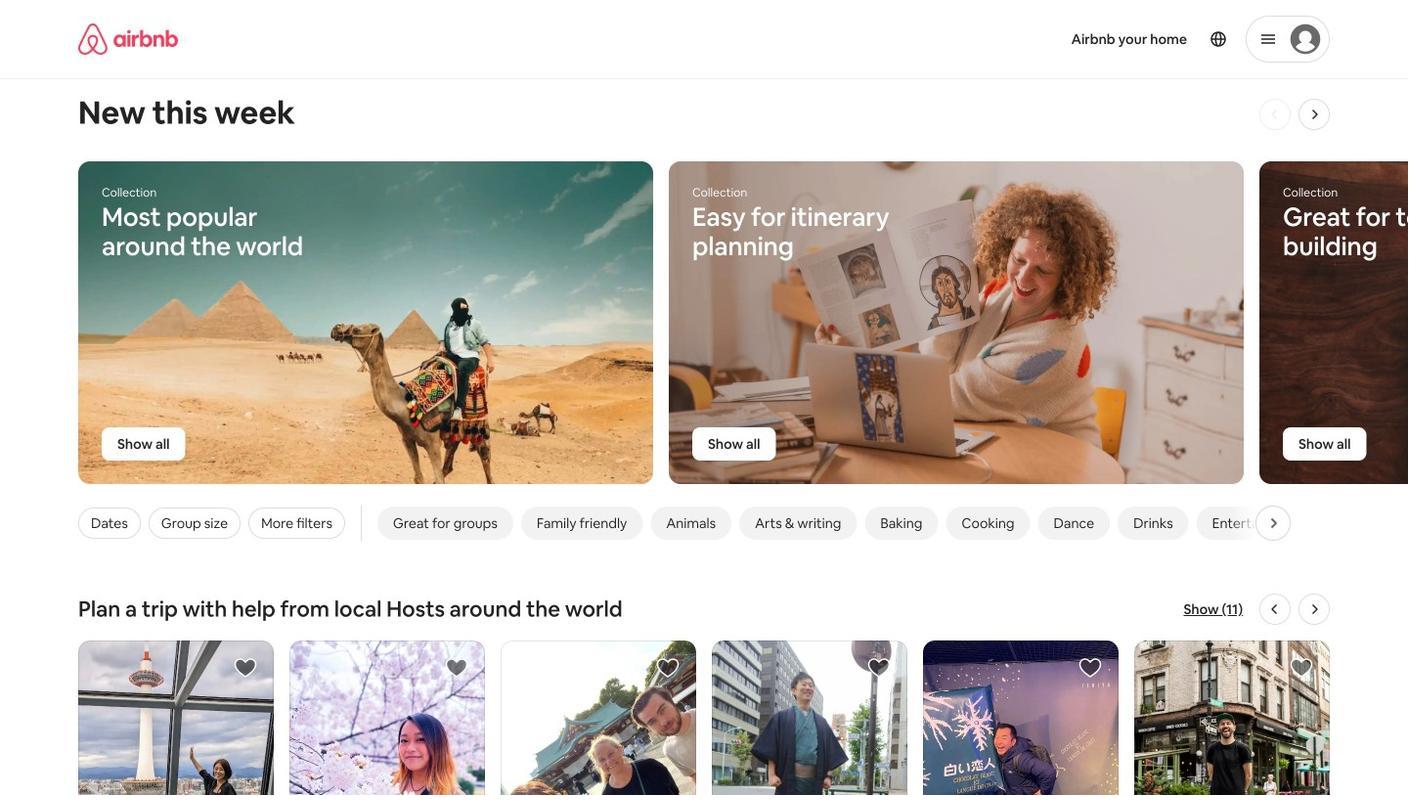 Task type: vqa. For each thing, say whether or not it's contained in the screenshot.
· 2.5 hours at the left
no



Task type: describe. For each thing, give the bounding box(es) containing it.
great for groups element
[[393, 514, 498, 532]]

new this week group
[[0, 160, 1408, 485]]

animals element
[[666, 514, 716, 532]]

entertainment element
[[1212, 514, 1303, 532]]

drinks element
[[1133, 514, 1173, 532]]

2 save this experience image from the left
[[867, 656, 891, 680]]

cooking element
[[962, 514, 1015, 532]]

baking element
[[880, 514, 923, 532]]

dance element
[[1054, 514, 1094, 532]]

family friendly element
[[537, 514, 627, 532]]

3 save this experience image from the left
[[1079, 656, 1102, 680]]

4 save this experience image from the left
[[1290, 656, 1313, 680]]



Task type: locate. For each thing, give the bounding box(es) containing it.
0 horizontal spatial save this experience image
[[234, 656, 257, 680]]

arts & writing element
[[755, 514, 841, 532]]

1 save this experience image from the left
[[234, 656, 257, 680]]

1 save this experience image from the left
[[445, 656, 468, 680]]

profile element
[[874, 0, 1330, 78]]

save this experience image
[[445, 656, 468, 680], [867, 656, 891, 680], [1079, 656, 1102, 680], [1290, 656, 1313, 680]]

2 save this experience image from the left
[[656, 656, 680, 680]]

1 horizontal spatial save this experience image
[[656, 656, 680, 680]]

save this experience image
[[234, 656, 257, 680], [656, 656, 680, 680]]



